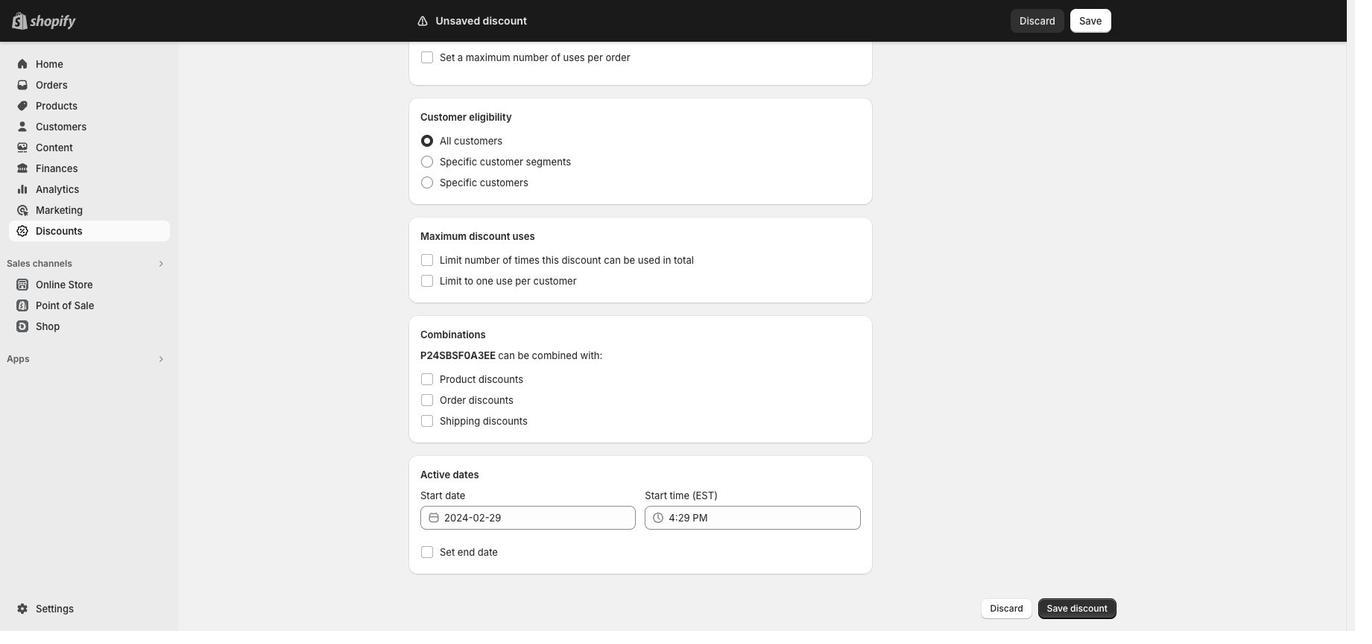 Task type: describe. For each thing, give the bounding box(es) containing it.
shopify image
[[30, 15, 76, 30]]

Enter time text field
[[669, 506, 861, 530]]



Task type: vqa. For each thing, say whether or not it's contained in the screenshot.
Content
no



Task type: locate. For each thing, give the bounding box(es) containing it.
YYYY-MM-DD text field
[[445, 506, 636, 530]]



